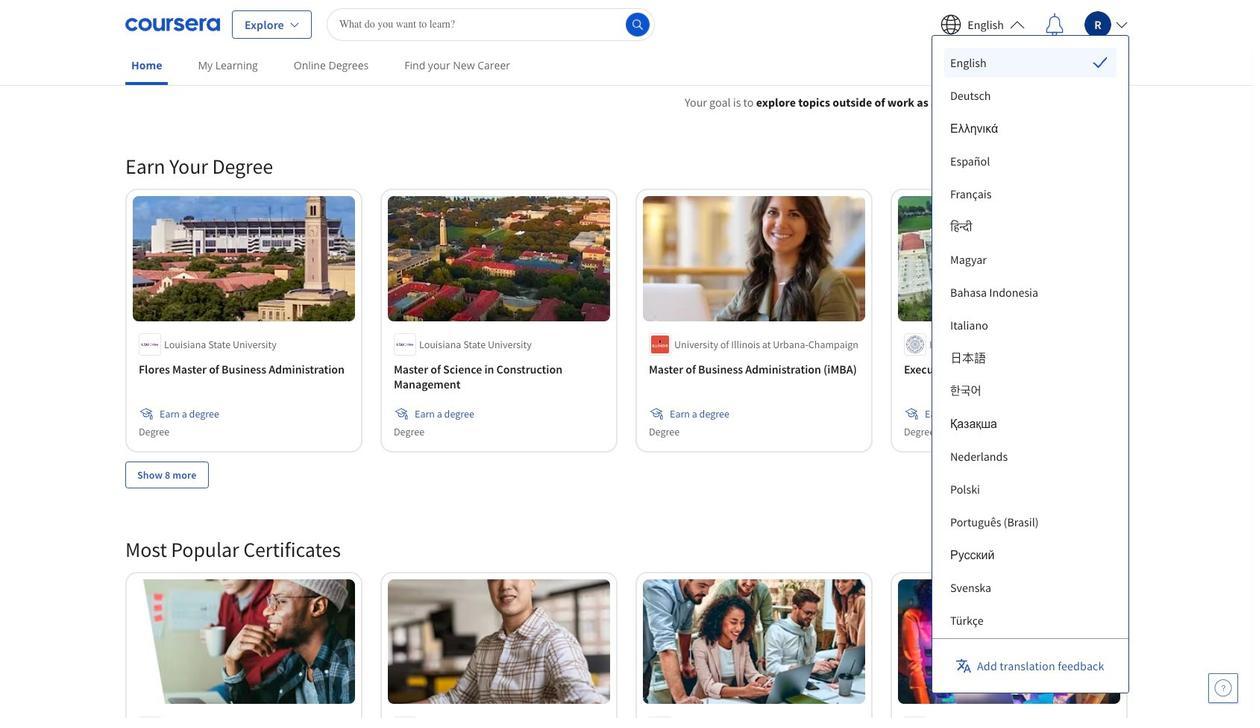 Task type: vqa. For each thing, say whether or not it's contained in the screenshot.
main content
yes



Task type: describe. For each thing, give the bounding box(es) containing it.
earn your degree collection element
[[116, 129, 1137, 512]]

most popular certificates collection element
[[116, 512, 1137, 719]]



Task type: locate. For each thing, give the bounding box(es) containing it.
radio item
[[945, 48, 1117, 78]]

None search field
[[327, 8, 655, 41]]

menu
[[945, 48, 1117, 719]]

coursera image
[[125, 12, 220, 36]]

main content
[[0, 75, 1254, 719]]

help center image
[[1215, 680, 1233, 698]]



